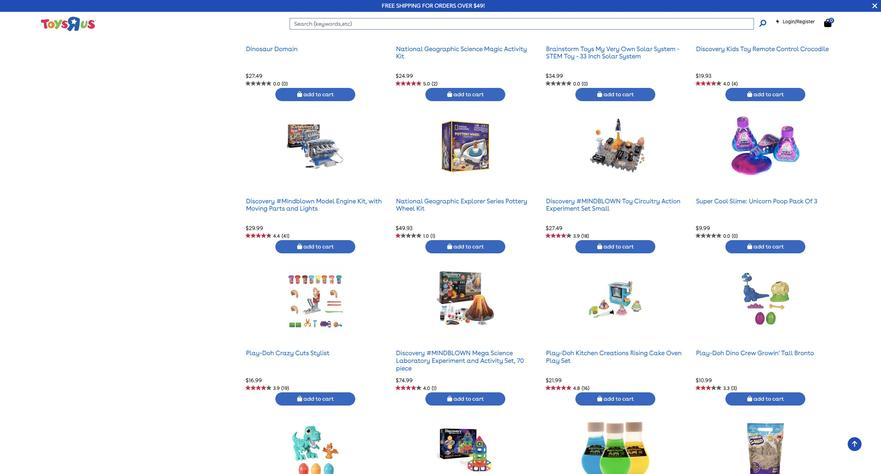 Task type: describe. For each thing, give the bounding box(es) containing it.
experiment for set
[[547, 205, 580, 212]]

3.3
[[724, 386, 730, 391]]

3.3 (3)
[[724, 386, 737, 391]]

1.0
[[423, 233, 429, 239]]

#mindblown
[[277, 197, 315, 205]]

shopping bag image for my
[[598, 91, 603, 97]]

(18)
[[582, 233, 589, 239]]

discovery #mindblown toy circuitry action experiment set small link
[[547, 197, 681, 212]]

toy for kids
[[741, 45, 752, 52]]

$16.99
[[246, 377, 262, 384]]

brainstorm toys my very own solar system - stem toy - 33 inch solar system link
[[547, 45, 680, 60]]

poop
[[774, 197, 788, 205]]

over
[[458, 2, 473, 9]]

control
[[777, 45, 799, 52]]

wheel
[[396, 205, 415, 212]]

0.0 for domain
[[273, 81, 280, 87]]

kit inside national geographic science magic activity kit
[[396, 53, 405, 60]]

$34.99
[[546, 73, 563, 79]]

$74.99
[[396, 377, 413, 384]]

3
[[815, 197, 818, 205]]

discovery for discovery kids toy remote control crocodile
[[697, 45, 725, 52]]

magic
[[485, 45, 503, 52]]

pack
[[790, 197, 804, 205]]

4.0 for 4.0 (4)
[[724, 81, 731, 87]]

brainstorm toys my very own solar system - stem toy - 33 inch solar system image
[[581, 0, 651, 29]]

geographic for science
[[425, 45, 459, 52]]

super
[[697, 197, 713, 205]]

$49.93
[[396, 225, 413, 232]]

national geographic science magic activity kit
[[396, 45, 527, 60]]

4.4 (41)
[[273, 233, 289, 239]]

crazy
[[276, 349, 294, 357]]

discovery #mindblown model engine kit, with moving parts and lights link
[[246, 197, 382, 212]]

tall
[[782, 349, 793, 357]]

discovery #mindblown model engine kit, with moving parts and lights image
[[287, 112, 344, 181]]

1 horizontal spatial -
[[677, 45, 680, 52]]

(41)
[[282, 233, 289, 239]]

national for wheel
[[396, 197, 423, 205]]

moving
[[246, 205, 268, 212]]

discovery #mindblown mega science laboratory experiment and activity set, 70 piece image
[[437, 264, 494, 333]]

70
[[517, 357, 524, 364]]

(0) for cool
[[732, 233, 738, 239]]

activity inside discovery #mindblown mega science laboratory experiment and activity set, 70 piece
[[481, 357, 503, 364]]

$9.99
[[696, 225, 711, 232]]

shopping bag image for slime:
[[748, 244, 753, 249]]

national geographic explorer series pottery wheel kit
[[396, 197, 528, 212]]

toy inside brainstorm toys my very own solar system - stem toy - 33 inch solar system
[[564, 53, 575, 60]]

crocodile
[[801, 45, 830, 52]]

bronto
[[795, 349, 815, 357]]

play-doh crazy cuts stylist
[[246, 349, 330, 357]]

play-doh kitchen creations rising cake oven play set
[[547, 349, 682, 364]]

for
[[422, 2, 433, 9]]

activity inside national geographic science magic activity kit
[[504, 45, 527, 52]]

series
[[487, 197, 504, 205]]

(1) for 4.0 (1)
[[432, 386, 437, 391]]

0.0 for cool
[[724, 233, 731, 239]]

national for kit
[[396, 45, 423, 52]]

1 vertical spatial solar
[[602, 53, 618, 60]]

0
[[831, 18, 833, 23]]

circuitry
[[635, 197, 660, 205]]

slime:
[[730, 197, 748, 205]]

$24.99
[[396, 73, 413, 79]]

discovery #mindblown model engine kit, with moving parts and lights
[[246, 197, 382, 212]]

4.0 (4)
[[724, 81, 738, 87]]

discovery #mindblown mega science laboratory experiment and activity set, 70 piece link
[[396, 349, 524, 372]]

brainstorm toys my very own solar system - stem toy - 33 inch solar system
[[547, 45, 680, 60]]

kit,
[[358, 197, 367, 205]]

doh for crazy
[[262, 349, 274, 357]]

(4)
[[732, 81, 738, 87]]

0 horizontal spatial -
[[576, 53, 579, 60]]

very
[[607, 45, 620, 52]]

discovery #mindblown mega science laboratory experiment and activity set, 70 piece
[[396, 349, 524, 372]]

national geographic explorer series pottery wheel kit image
[[437, 112, 494, 181]]

national geographic science magic activity kit link
[[396, 45, 527, 60]]

33
[[580, 53, 587, 60]]

laboratory
[[396, 357, 430, 364]]

play
[[547, 357, 560, 364]]

national geographic explorer series pottery wheel kit link
[[396, 197, 528, 212]]

creations
[[600, 349, 629, 357]]

model
[[316, 197, 335, 205]]

play-doh crazy cuts stylist image
[[287, 264, 344, 333]]

$49!
[[474, 2, 485, 9]]

shipping
[[397, 2, 421, 9]]

4.8 (16)
[[574, 386, 590, 391]]

rising
[[631, 349, 648, 357]]

0.0 for toys
[[574, 81, 581, 87]]

set inside play-doh kitchen creations rising cake oven play set
[[562, 357, 571, 364]]

discovery kids toy remote control crocodile
[[697, 45, 830, 52]]

0.0 (0) for cool
[[724, 233, 738, 239]]

play-doh dino crew growin' tall bronto
[[697, 349, 815, 357]]

own
[[621, 45, 636, 52]]

dinosaur domain image
[[281, 0, 351, 18]]

pottery
[[506, 197, 528, 205]]

play-doh dino crew crunchin' t-rex image
[[287, 416, 344, 474]]

free
[[382, 2, 395, 9]]

4.8
[[574, 386, 580, 391]]

play- for play-doh kitchen creations rising cake oven play set
[[547, 349, 563, 357]]

super cool slime: unicorn poop pack of 3 link
[[697, 197, 818, 205]]

3.9 for 3.9 (19)
[[273, 386, 280, 391]]

play-doh crazy cuts stylist link
[[246, 349, 330, 357]]

discovery kids toy remote control crocodile image
[[738, 0, 795, 29]]

$27.49 for discovery #mindblown toy circuitry action experiment set small
[[546, 225, 563, 232]]

piece
[[396, 364, 412, 372]]

5.0
[[423, 81, 430, 87]]

with
[[369, 197, 382, 205]]

my
[[596, 45, 605, 52]]

doh for dino
[[713, 349, 725, 357]]

(0) for domain
[[282, 81, 288, 87]]

orders
[[435, 2, 456, 9]]

crew
[[741, 349, 757, 357]]

1 vertical spatial system
[[620, 53, 641, 60]]

super cool slime: unicorn poop pack of 3 image
[[731, 112, 801, 181]]

Enter Keyword or Item No. search field
[[290, 18, 754, 30]]



Task type: vqa. For each thing, say whether or not it's contained in the screenshot.


Task type: locate. For each thing, give the bounding box(es) containing it.
set right the play
[[562, 357, 571, 364]]

1 horizontal spatial #mindblown
[[577, 197, 621, 205]]

super cool slime: unicorn poop pack of 3
[[697, 197, 818, 205]]

geographic for explorer
[[425, 197, 459, 205]]

national up $24.99
[[396, 45, 423, 52]]

oven
[[667, 349, 682, 357]]

activity down mega
[[481, 357, 503, 364]]

2 horizontal spatial doh
[[713, 349, 725, 357]]

1 horizontal spatial toy
[[623, 197, 633, 205]]

1 horizontal spatial activity
[[504, 45, 527, 52]]

inch
[[589, 53, 601, 60]]

and inside discovery #mindblown mega science laboratory experiment and activity set, 70 piece
[[467, 357, 479, 364]]

toys
[[581, 45, 595, 52]]

kit
[[396, 53, 405, 60], [417, 205, 425, 212]]

0 vertical spatial -
[[677, 45, 680, 52]]

stem
[[547, 53, 563, 60]]

1 horizontal spatial play-
[[547, 349, 563, 357]]

2 horizontal spatial toy
[[741, 45, 752, 52]]

science up 'set,'
[[491, 349, 513, 357]]

3.9 left the (19) at the bottom of the page
[[273, 386, 280, 391]]

3 play- from the left
[[697, 349, 713, 357]]

0 vertical spatial $27.49
[[246, 73, 263, 79]]

$29.99
[[246, 225, 263, 232]]

0 vertical spatial 3.9
[[574, 233, 580, 239]]

2 play- from the left
[[547, 349, 563, 357]]

domain
[[275, 45, 298, 52]]

0 vertical spatial 4.0
[[724, 81, 731, 87]]

add
[[304, 91, 314, 98], [454, 91, 465, 98], [604, 91, 615, 98], [754, 91, 765, 98], [304, 243, 314, 250], [454, 243, 465, 250], [604, 243, 615, 250], [754, 243, 765, 250], [304, 395, 314, 402], [454, 395, 465, 402], [604, 395, 615, 402], [754, 395, 765, 402]]

national inside 'national geographic explorer series pottery wheel kit'
[[396, 197, 423, 205]]

0 vertical spatial toy
[[741, 45, 752, 52]]

1 horizontal spatial kit
[[417, 205, 425, 212]]

0 horizontal spatial and
[[287, 205, 298, 212]]

4.0 left the (4)
[[724, 81, 731, 87]]

$27.49 for dinosaur domain
[[246, 73, 263, 79]]

kitchen
[[576, 349, 598, 357]]

play-doh kitchen creations rising cake oven play set link
[[547, 349, 682, 364]]

growin'
[[758, 349, 780, 357]]

0 horizontal spatial 0.0
[[273, 81, 280, 87]]

free shipping for orders over $49! link
[[382, 2, 485, 9]]

play- up $16.99
[[246, 349, 262, 357]]

doh inside play-doh kitchen creations rising cake oven play set
[[563, 349, 575, 357]]

experiment up the 3.9 (18)
[[547, 205, 580, 212]]

1 horizontal spatial doh
[[563, 349, 575, 357]]

kit inside 'national geographic explorer series pottery wheel kit'
[[417, 205, 425, 212]]

1 horizontal spatial science
[[491, 349, 513, 357]]

1 vertical spatial activity
[[481, 357, 503, 364]]

0 vertical spatial national
[[396, 45, 423, 52]]

1.0 (1)
[[423, 233, 435, 239]]

remote
[[753, 45, 775, 52]]

0 horizontal spatial experiment
[[432, 357, 466, 364]]

2 horizontal spatial (0)
[[732, 233, 738, 239]]

kit up $24.99
[[396, 53, 405, 60]]

0 horizontal spatial $27.49
[[246, 73, 263, 79]]

play- inside play-doh kitchen creations rising cake oven play set
[[547, 349, 563, 357]]

solar
[[637, 45, 653, 52], [602, 53, 618, 60]]

kit right wheel
[[417, 205, 425, 212]]

play- for play-doh dino crew growin' tall bronto
[[697, 349, 713, 357]]

play-doh kitchen creations rising cake oven play set image
[[587, 264, 645, 333]]

1 doh from the left
[[262, 349, 274, 357]]

1 horizontal spatial (0)
[[582, 81, 588, 87]]

of
[[806, 197, 813, 205]]

small
[[593, 205, 610, 212]]

$10.99
[[696, 377, 712, 384]]

1 horizontal spatial 0.0
[[574, 81, 581, 87]]

0 horizontal spatial kit
[[396, 53, 405, 60]]

play-
[[246, 349, 262, 357], [547, 349, 563, 357], [697, 349, 713, 357]]

set,
[[505, 357, 516, 364]]

experiment inside discovery #mindblown mega science laboratory experiment and activity set, 70 piece
[[432, 357, 466, 364]]

experiment inside discovery #mindblown toy circuitry action experiment set small
[[547, 205, 580, 212]]

1 horizontal spatial set
[[582, 205, 591, 212]]

doh left crazy
[[262, 349, 274, 357]]

solar right own
[[637, 45, 653, 52]]

geographic inside national geographic science magic activity kit
[[425, 45, 459, 52]]

play- up $10.99
[[697, 349, 713, 357]]

0 horizontal spatial system
[[620, 53, 641, 60]]

discovery #mindblown toy circuitry action experiment set small
[[547, 197, 681, 212]]

discovery inside discovery #mindblown mega science laboratory experiment and activity set, 70 piece
[[396, 349, 425, 357]]

1 play- from the left
[[246, 349, 262, 357]]

toys r us image
[[40, 16, 96, 32]]

0 vertical spatial science
[[461, 45, 483, 52]]

shopping bag image
[[598, 91, 603, 97], [598, 244, 603, 249], [748, 244, 753, 249]]

3.9 (19)
[[273, 386, 289, 391]]

1 vertical spatial experiment
[[432, 357, 466, 364]]

close button image
[[873, 2, 878, 10]]

1 vertical spatial 4.0
[[423, 386, 430, 391]]

1 vertical spatial national
[[396, 197, 423, 205]]

experiment up 4.0 (1)
[[432, 357, 466, 364]]

4.0 (1)
[[423, 386, 437, 391]]

play-doh dino crew growin' tall bronto image
[[738, 264, 795, 333]]

0 horizontal spatial 0.0 (0)
[[273, 81, 288, 87]]

0 vertical spatial kit
[[396, 53, 405, 60]]

1 national from the top
[[396, 45, 423, 52]]

stylist
[[311, 349, 330, 357]]

play- for play-doh crazy cuts stylist
[[246, 349, 262, 357]]

#mindblown for set
[[577, 197, 621, 205]]

toy down brainstorm
[[564, 53, 575, 60]]

2 vertical spatial toy
[[623, 197, 633, 205]]

discovery inside discovery #mindblown toy circuitry action experiment set small
[[547, 197, 575, 205]]

to
[[316, 91, 321, 98], [466, 91, 471, 98], [616, 91, 622, 98], [766, 91, 772, 98], [316, 243, 321, 250], [466, 243, 471, 250], [616, 243, 622, 250], [766, 243, 772, 250], [316, 395, 321, 402], [466, 395, 471, 402], [616, 395, 622, 402], [766, 395, 772, 402]]

discovery for discovery #mindblown model engine kit, with moving parts and lights
[[246, 197, 275, 205]]

4.0 for 4.0 (1)
[[423, 386, 430, 391]]

4.0
[[724, 81, 731, 87], [423, 386, 430, 391]]

and inside discovery #mindblown model engine kit, with moving parts and lights
[[287, 205, 298, 212]]

0 horizontal spatial play-
[[246, 349, 262, 357]]

1 horizontal spatial experiment
[[547, 205, 580, 212]]

engine
[[336, 197, 356, 205]]

1 vertical spatial science
[[491, 349, 513, 357]]

0 vertical spatial #mindblown
[[577, 197, 621, 205]]

activity right "magic"
[[504, 45, 527, 52]]

0 vertical spatial and
[[287, 205, 298, 212]]

national geographic science magic activity kit image
[[437, 0, 494, 29]]

#mindblown inside discovery #mindblown toy circuitry action experiment set small
[[577, 197, 621, 205]]

unicorn
[[750, 197, 772, 205]]

discovery #mindblown magnetic tile building blocks set, 50 piece image
[[437, 416, 494, 474]]

0 horizontal spatial (0)
[[282, 81, 288, 87]]

science inside discovery #mindblown mega science laboratory experiment and activity set, 70 piece
[[491, 349, 513, 357]]

1 vertical spatial kit
[[417, 205, 425, 212]]

discovery for discovery #mindblown toy circuitry action experiment set small
[[547, 197, 575, 205]]

0.0 (0)
[[273, 81, 288, 87], [574, 81, 588, 87], [724, 233, 738, 239]]

$27.49
[[246, 73, 263, 79], [546, 225, 563, 232]]

discovery
[[697, 45, 725, 52], [246, 197, 275, 205], [547, 197, 575, 205], [396, 349, 425, 357]]

1 vertical spatial set
[[562, 357, 571, 364]]

0 horizontal spatial doh
[[262, 349, 274, 357]]

2 horizontal spatial 0.0
[[724, 233, 731, 239]]

1 horizontal spatial 4.0
[[724, 81, 731, 87]]

0 horizontal spatial solar
[[602, 53, 618, 60]]

1 horizontal spatial 3.9
[[574, 233, 580, 239]]

0 vertical spatial system
[[654, 45, 676, 52]]

doh left kitchen
[[563, 349, 575, 357]]

shopping bag image for toy
[[598, 244, 603, 249]]

0 link
[[825, 18, 839, 27]]

shopping bag image inside 0 "link"
[[825, 19, 832, 27]]

toy inside discovery #mindblown toy circuitry action experiment set small
[[623, 197, 633, 205]]

1 horizontal spatial system
[[654, 45, 676, 52]]

3.9 for 3.9 (18)
[[574, 233, 580, 239]]

#mindblown inside discovery #mindblown mega science laboratory experiment and activity set, 70 piece
[[427, 349, 471, 357]]

$19.93
[[696, 73, 712, 79]]

parts
[[269, 205, 285, 212]]

$21.99
[[546, 377, 562, 384]]

discovery inside discovery #mindblown model engine kit, with moving parts and lights
[[246, 197, 275, 205]]

dinosaur
[[246, 45, 273, 52]]

doh left dino
[[713, 349, 725, 357]]

2 national from the top
[[396, 197, 423, 205]]

national inside national geographic science magic activity kit
[[396, 45, 423, 52]]

0 horizontal spatial 3.9
[[273, 386, 280, 391]]

4.4
[[273, 233, 280, 239]]

set inside discovery #mindblown toy circuitry action experiment set small
[[582, 205, 591, 212]]

solar down very
[[602, 53, 618, 60]]

free shipping for orders over $49!
[[382, 2, 485, 9]]

shopping bag image
[[825, 19, 832, 27], [297, 91, 302, 97], [448, 91, 452, 97], [748, 91, 753, 97], [297, 244, 302, 249], [448, 244, 452, 249], [297, 396, 302, 401], [448, 396, 452, 401], [598, 396, 603, 401], [748, 396, 753, 401]]

login/register
[[783, 18, 816, 24]]

0 horizontal spatial science
[[461, 45, 483, 52]]

#mindblown up small
[[577, 197, 621, 205]]

(3)
[[732, 386, 737, 391]]

and
[[287, 205, 298, 212], [467, 357, 479, 364]]

1 vertical spatial 3.9
[[273, 386, 280, 391]]

science inside national geographic science magic activity kit
[[461, 45, 483, 52]]

dino
[[726, 349, 740, 357]]

2 doh from the left
[[563, 349, 575, 357]]

None search field
[[290, 18, 767, 30]]

geographic inside 'national geographic explorer series pottery wheel kit'
[[425, 197, 459, 205]]

1 vertical spatial geographic
[[425, 197, 459, 205]]

0 vertical spatial (1)
[[431, 233, 435, 239]]

1 vertical spatial toy
[[564, 53, 575, 60]]

super cool slime: glow in the dark pack of 3 image
[[581, 416, 651, 474]]

kids
[[727, 45, 739, 52]]

0 vertical spatial geographic
[[425, 45, 459, 52]]

play- up the play
[[547, 349, 563, 357]]

0.0 (0) for domain
[[273, 81, 288, 87]]

experiment for and
[[432, 357, 466, 364]]

1 horizontal spatial and
[[467, 357, 479, 364]]

national up wheel
[[396, 197, 423, 205]]

0 horizontal spatial set
[[562, 357, 571, 364]]

dinosaur domain
[[246, 45, 298, 52]]

2 horizontal spatial play-
[[697, 349, 713, 357]]

mega
[[473, 349, 490, 357]]

brainstorm
[[547, 45, 579, 52]]

3.9 left (18)
[[574, 233, 580, 239]]

toy
[[741, 45, 752, 52], [564, 53, 575, 60], [623, 197, 633, 205]]

play-doh dino crew growin' tall bronto link
[[697, 349, 815, 357]]

0 vertical spatial solar
[[637, 45, 653, 52]]

kinetic sand the original moldable sensory play sand, brown, 2 pounds image
[[738, 416, 795, 474]]

cool
[[715, 197, 729, 205]]

#mindblown for and
[[427, 349, 471, 357]]

add to cart button
[[276, 88, 356, 101], [426, 88, 506, 101], [576, 88, 656, 101], [726, 88, 806, 101], [276, 240, 356, 253], [426, 240, 506, 253], [576, 240, 656, 253], [726, 240, 806, 253], [276, 392, 356, 406], [426, 392, 506, 406], [576, 392, 656, 406], [726, 392, 806, 406]]

and down mega
[[467, 357, 479, 364]]

2 horizontal spatial 0.0 (0)
[[724, 233, 738, 239]]

2 geographic from the top
[[425, 197, 459, 205]]

lights
[[300, 205, 318, 212]]

0.0 (0) for toys
[[574, 81, 588, 87]]

0 horizontal spatial toy
[[564, 53, 575, 60]]

and down #mindblown
[[287, 205, 298, 212]]

0.0
[[273, 81, 280, 87], [574, 81, 581, 87], [724, 233, 731, 239]]

science left "magic"
[[461, 45, 483, 52]]

1 horizontal spatial $27.49
[[546, 225, 563, 232]]

1 geographic from the top
[[425, 45, 459, 52]]

discovery kids toy remote control crocodile link
[[697, 45, 830, 52]]

(1) for 1.0 (1)
[[431, 233, 435, 239]]

3 doh from the left
[[713, 349, 725, 357]]

4.0 down 'laboratory'
[[423, 386, 430, 391]]

add to cart
[[302, 91, 334, 98], [452, 91, 484, 98], [603, 91, 634, 98], [753, 91, 784, 98], [302, 243, 334, 250], [452, 243, 484, 250], [603, 243, 634, 250], [753, 243, 784, 250], [302, 395, 334, 402], [452, 395, 484, 402], [603, 395, 634, 402], [753, 395, 784, 402]]

activity
[[504, 45, 527, 52], [481, 357, 503, 364]]

0 vertical spatial activity
[[504, 45, 527, 52]]

1 horizontal spatial solar
[[637, 45, 653, 52]]

0 horizontal spatial 4.0
[[423, 386, 430, 391]]

toy right kids
[[741, 45, 752, 52]]

1 vertical spatial #mindblown
[[427, 349, 471, 357]]

set left small
[[582, 205, 591, 212]]

0 vertical spatial experiment
[[547, 205, 580, 212]]

explorer
[[461, 197, 486, 205]]

(0) for toys
[[582, 81, 588, 87]]

toy left circuitry
[[623, 197, 633, 205]]

1 vertical spatial -
[[576, 53, 579, 60]]

doh for kitchen
[[563, 349, 575, 357]]

cake
[[650, 349, 665, 357]]

0 vertical spatial set
[[582, 205, 591, 212]]

discovery for discovery #mindblown mega science laboratory experiment and activity set, 70 piece
[[396, 349, 425, 357]]

0 horizontal spatial activity
[[481, 357, 503, 364]]

1 horizontal spatial 0.0 (0)
[[574, 81, 588, 87]]

1 vertical spatial $27.49
[[546, 225, 563, 232]]

#mindblown left mega
[[427, 349, 471, 357]]

(16)
[[582, 386, 590, 391]]

toy for #mindblown
[[623, 197, 633, 205]]

geographic
[[425, 45, 459, 52], [425, 197, 459, 205]]

0 horizontal spatial #mindblown
[[427, 349, 471, 357]]

cuts
[[295, 349, 309, 357]]

discovery #mindblown toy circuitry action experiment set small image
[[587, 112, 645, 181]]

1 vertical spatial and
[[467, 357, 479, 364]]

(0)
[[282, 81, 288, 87], [582, 81, 588, 87], [732, 233, 738, 239]]

1 vertical spatial (1)
[[432, 386, 437, 391]]



